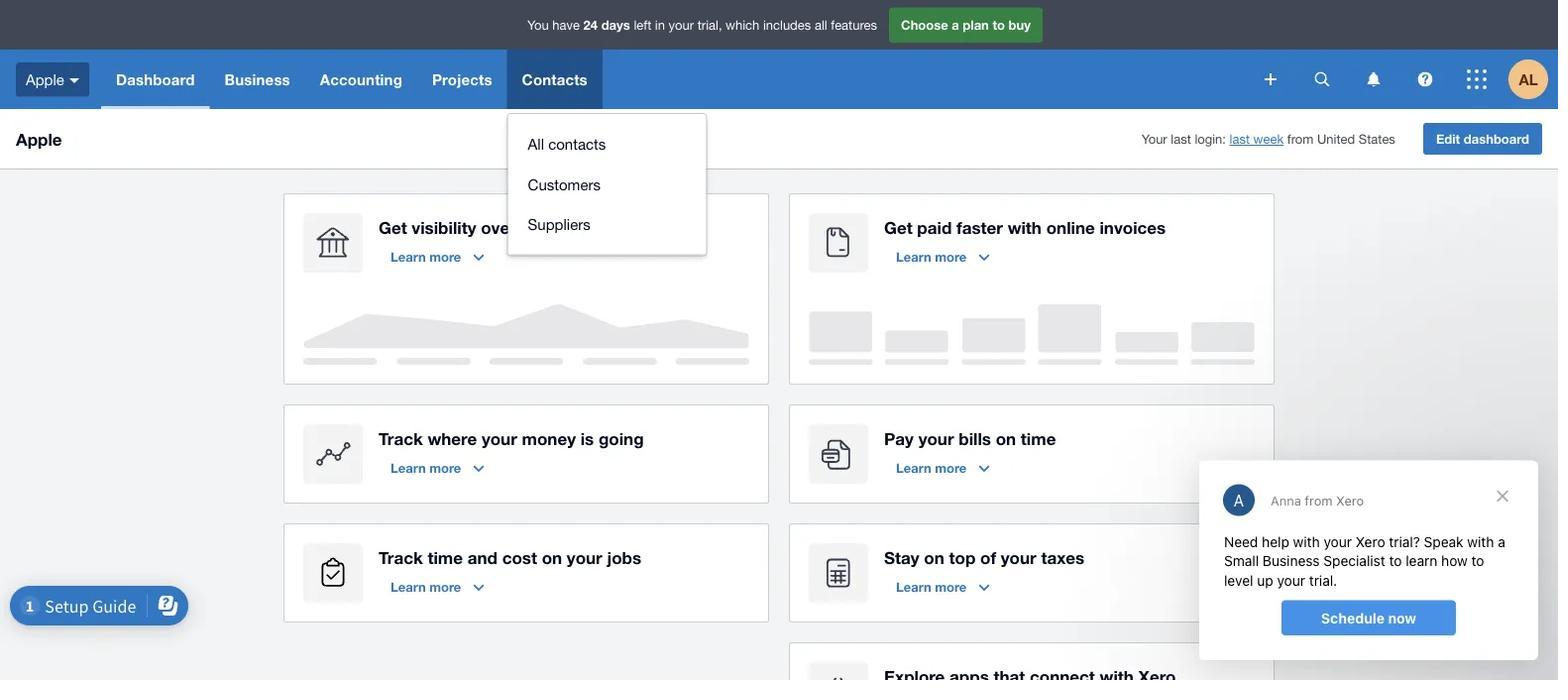 Task type: vqa. For each thing, say whether or not it's contained in the screenshot.
the left opens in a new tab image
no



Task type: describe. For each thing, give the bounding box(es) containing it.
visibility
[[412, 217, 476, 237]]

stay on top of your taxes
[[885, 547, 1085, 567]]

dashboard link
[[101, 50, 210, 109]]

pay
[[885, 428, 914, 448]]

banner containing dashboard
[[0, 0, 1559, 255]]

learn more for your
[[896, 460, 967, 476]]

bills icon image
[[809, 424, 869, 484]]

online
[[1047, 217, 1096, 237]]

apple inside popup button
[[26, 71, 64, 88]]

svg image inside "apple" popup button
[[69, 78, 79, 83]]

states
[[1359, 131, 1396, 147]]

2 horizontal spatial on
[[996, 428, 1017, 448]]

your inside "banner"
[[669, 17, 694, 32]]

learn more for visibility
[[391, 249, 461, 264]]

learn for where
[[391, 460, 426, 476]]

get for get visibility over your cash flow
[[379, 217, 407, 237]]

more for paid
[[935, 249, 967, 264]]

your right of at bottom right
[[1001, 547, 1037, 567]]

learn more for where
[[391, 460, 461, 476]]

learn for paid
[[896, 249, 932, 264]]

track money icon image
[[303, 424, 363, 484]]

all
[[815, 17, 828, 32]]

in
[[655, 17, 665, 32]]

choose a plan to buy
[[901, 17, 1031, 32]]

login:
[[1195, 131, 1227, 147]]

navigation inside "banner"
[[101, 50, 1252, 255]]

going
[[599, 428, 644, 448]]

your right where
[[482, 428, 517, 448]]

suppliers
[[528, 216, 591, 233]]

edit
[[1437, 131, 1461, 146]]

svg image left svg image
[[1315, 72, 1330, 87]]

which
[[726, 17, 760, 32]]

banking icon image
[[303, 213, 363, 273]]

more for on
[[935, 579, 967, 595]]

1 last from the left
[[1171, 131, 1192, 147]]

cost
[[502, 547, 537, 567]]

business button
[[210, 50, 305, 109]]

all contacts link
[[508, 124, 707, 164]]

0 horizontal spatial on
[[542, 547, 562, 567]]

learn more button for visibility
[[379, 241, 496, 273]]

learn more button for on
[[885, 571, 1002, 603]]

al button
[[1509, 50, 1559, 109]]

projects icon image
[[303, 543, 363, 603]]

learn more button for paid
[[885, 241, 1002, 273]]

projects button
[[417, 50, 507, 109]]

your right over
[[521, 217, 557, 237]]

al
[[1520, 70, 1539, 88]]

your right pay
[[919, 428, 955, 448]]

faster
[[957, 217, 1004, 237]]

get for get paid faster with online invoices
[[885, 217, 913, 237]]

united
[[1318, 131, 1356, 147]]

suppliers link
[[508, 204, 707, 244]]

learn for time
[[391, 579, 426, 595]]

you have 24 days left in your trial, which includes all features
[[528, 17, 878, 32]]

edit dashboard button
[[1424, 123, 1543, 155]]

learn more button for time
[[379, 571, 496, 603]]

list box inside "banner"
[[508, 114, 707, 255]]

learn more button for where
[[379, 452, 496, 484]]

buy
[[1009, 17, 1031, 32]]

learn more button for your
[[885, 452, 1002, 484]]

dashboard
[[1465, 131, 1530, 146]]

where
[[428, 428, 477, 448]]

left
[[634, 17, 652, 32]]

taxes
[[1042, 547, 1085, 567]]

top
[[950, 547, 976, 567]]

have
[[553, 17, 580, 32]]

contacts
[[549, 135, 606, 153]]

jobs
[[607, 547, 642, 567]]

customers
[[528, 176, 601, 193]]

days
[[602, 17, 631, 32]]



Task type: locate. For each thing, give the bounding box(es) containing it.
1 horizontal spatial get
[[885, 217, 913, 237]]

choose
[[901, 17, 949, 32]]

on left top
[[925, 547, 945, 567]]

trial,
[[698, 17, 722, 32]]

svg image
[[1468, 69, 1488, 89], [1315, 72, 1330, 87], [1419, 72, 1434, 87], [1265, 73, 1277, 85], [69, 78, 79, 83]]

a
[[952, 17, 960, 32]]

cash
[[561, 217, 600, 237]]

customers link
[[508, 164, 707, 204]]

on right bills
[[996, 428, 1017, 448]]

1 vertical spatial apple
[[16, 129, 62, 149]]

0 horizontal spatial last
[[1171, 131, 1192, 147]]

more down 'track time and cost on your jobs'
[[430, 579, 461, 595]]

dialog
[[1200, 461, 1539, 660]]

time left and
[[428, 547, 463, 567]]

learn more down visibility
[[391, 249, 461, 264]]

on
[[996, 428, 1017, 448], [542, 547, 562, 567], [925, 547, 945, 567]]

learn
[[391, 249, 426, 264], [896, 249, 932, 264], [391, 460, 426, 476], [896, 460, 932, 476], [391, 579, 426, 595], [896, 579, 932, 595]]

track for track where your money is going
[[379, 428, 423, 448]]

dashboard
[[116, 70, 195, 88]]

learn more down paid
[[896, 249, 967, 264]]

invoices preview bar graph image
[[809, 304, 1255, 365]]

you
[[528, 17, 549, 32]]

learn more
[[391, 249, 461, 264], [896, 249, 967, 264], [391, 460, 461, 476], [896, 460, 967, 476], [391, 579, 461, 595], [896, 579, 967, 595]]

learn down visibility
[[391, 249, 426, 264]]

svg image
[[1368, 72, 1381, 87]]

to
[[993, 17, 1006, 32]]

your left jobs
[[567, 547, 603, 567]]

group inside "banner"
[[508, 114, 707, 254]]

on right cost
[[542, 547, 562, 567]]

all
[[528, 135, 544, 153]]

svg image up week
[[1265, 73, 1277, 85]]

0 horizontal spatial time
[[428, 547, 463, 567]]

learn more button down where
[[379, 452, 496, 484]]

learn more down pay
[[896, 460, 967, 476]]

time right bills
[[1021, 428, 1057, 448]]

0 vertical spatial time
[[1021, 428, 1057, 448]]

2 track from the top
[[379, 547, 423, 567]]

apple button
[[0, 50, 101, 109]]

paid
[[918, 217, 952, 237]]

learn more for paid
[[896, 249, 967, 264]]

banking preview line graph image
[[303, 304, 750, 365]]

track right the projects icon
[[379, 547, 423, 567]]

learn more down stay
[[896, 579, 967, 595]]

learn more button down "pay your bills on time"
[[885, 452, 1002, 484]]

24
[[584, 17, 598, 32]]

more down paid
[[935, 249, 967, 264]]

1 horizontal spatial time
[[1021, 428, 1057, 448]]

projects
[[432, 70, 492, 88]]

bills
[[959, 428, 992, 448]]

1 vertical spatial track
[[379, 547, 423, 567]]

track left where
[[379, 428, 423, 448]]

list box containing all contacts
[[508, 114, 707, 255]]

more down visibility
[[430, 249, 461, 264]]

accounting
[[320, 70, 403, 88]]

track time and cost on your jobs
[[379, 547, 642, 567]]

learn more button down and
[[379, 571, 496, 603]]

learn more button
[[379, 241, 496, 273], [885, 241, 1002, 273], [379, 452, 496, 484], [885, 452, 1002, 484], [379, 571, 496, 603], [885, 571, 1002, 603]]

learn more down 'track time and cost on your jobs'
[[391, 579, 461, 595]]

last right your
[[1171, 131, 1192, 147]]

track where your money is going
[[379, 428, 644, 448]]

2 last from the left
[[1230, 131, 1251, 147]]

2 get from the left
[[885, 217, 913, 237]]

time
[[1021, 428, 1057, 448], [428, 547, 463, 567]]

learn down paid
[[896, 249, 932, 264]]

learn down pay
[[896, 460, 932, 476]]

from
[[1288, 131, 1314, 147]]

money
[[522, 428, 576, 448]]

learn more button down visibility
[[379, 241, 496, 273]]

your last login: last week from united states
[[1142, 131, 1396, 147]]

stay
[[885, 547, 920, 567]]

get left visibility
[[379, 217, 407, 237]]

1 vertical spatial time
[[428, 547, 463, 567]]

get left paid
[[885, 217, 913, 237]]

more down where
[[430, 460, 461, 476]]

your right in
[[669, 17, 694, 32]]

track for track time and cost on your jobs
[[379, 547, 423, 567]]

all contacts
[[528, 135, 606, 153]]

get
[[379, 217, 407, 237], [885, 217, 913, 237]]

svg image left al
[[1468, 69, 1488, 89]]

svg image left dashboard
[[69, 78, 79, 83]]

get paid faster with online invoices
[[885, 217, 1166, 237]]

plan
[[963, 17, 990, 32]]

learn for on
[[896, 579, 932, 595]]

learn more button down top
[[885, 571, 1002, 603]]

over
[[481, 217, 516, 237]]

pay your bills on time
[[885, 428, 1057, 448]]

week
[[1254, 131, 1284, 147]]

learn more for on
[[896, 579, 967, 595]]

learn for visibility
[[391, 249, 426, 264]]

banner
[[0, 0, 1559, 255]]

learn more button down paid
[[885, 241, 1002, 273]]

track
[[379, 428, 423, 448], [379, 547, 423, 567]]

more down top
[[935, 579, 967, 595]]

0 vertical spatial apple
[[26, 71, 64, 88]]

last
[[1171, 131, 1192, 147], [1230, 131, 1251, 147]]

more for your
[[935, 460, 967, 476]]

includes
[[764, 17, 812, 32]]

learn right the projects icon
[[391, 579, 426, 595]]

1 horizontal spatial last
[[1230, 131, 1251, 147]]

1 get from the left
[[379, 217, 407, 237]]

more down "pay your bills on time"
[[935, 460, 967, 476]]

features
[[831, 17, 878, 32]]

more for visibility
[[430, 249, 461, 264]]

0 vertical spatial track
[[379, 428, 423, 448]]

is
[[581, 428, 594, 448]]

flow
[[605, 217, 639, 237]]

navigation
[[101, 50, 1252, 255]]

with
[[1008, 217, 1042, 237]]

apple
[[26, 71, 64, 88], [16, 129, 62, 149]]

and
[[468, 547, 498, 567]]

learn more for time
[[391, 579, 461, 595]]

more for time
[[430, 579, 461, 595]]

0 horizontal spatial get
[[379, 217, 407, 237]]

invoices
[[1100, 217, 1166, 237]]

learn down stay
[[896, 579, 932, 595]]

your
[[1142, 131, 1168, 147]]

business
[[225, 70, 290, 88]]

group
[[508, 114, 707, 254]]

learn more down where
[[391, 460, 461, 476]]

accounting button
[[305, 50, 417, 109]]

1 horizontal spatial on
[[925, 547, 945, 567]]

edit dashboard
[[1437, 131, 1530, 146]]

1 track from the top
[[379, 428, 423, 448]]

of
[[981, 547, 997, 567]]

more
[[430, 249, 461, 264], [935, 249, 967, 264], [430, 460, 461, 476], [935, 460, 967, 476], [430, 579, 461, 595], [935, 579, 967, 595]]

list box
[[508, 114, 707, 255]]

invoices icon image
[[809, 213, 869, 273]]

your
[[669, 17, 694, 32], [521, 217, 557, 237], [482, 428, 517, 448], [919, 428, 955, 448], [567, 547, 603, 567], [1001, 547, 1037, 567]]

contacts button
[[507, 50, 603, 109]]

contacts
[[522, 70, 588, 88]]

get visibility over your cash flow
[[379, 217, 639, 237]]

last left week
[[1230, 131, 1251, 147]]

more for where
[[430, 460, 461, 476]]

group containing all contacts
[[508, 114, 707, 254]]

learn right 'track money icon'
[[391, 460, 426, 476]]

last week button
[[1230, 131, 1284, 147]]

svg image right svg image
[[1419, 72, 1434, 87]]

learn for your
[[896, 460, 932, 476]]

taxes icon image
[[809, 543, 869, 603]]

navigation containing dashboard
[[101, 50, 1252, 255]]



